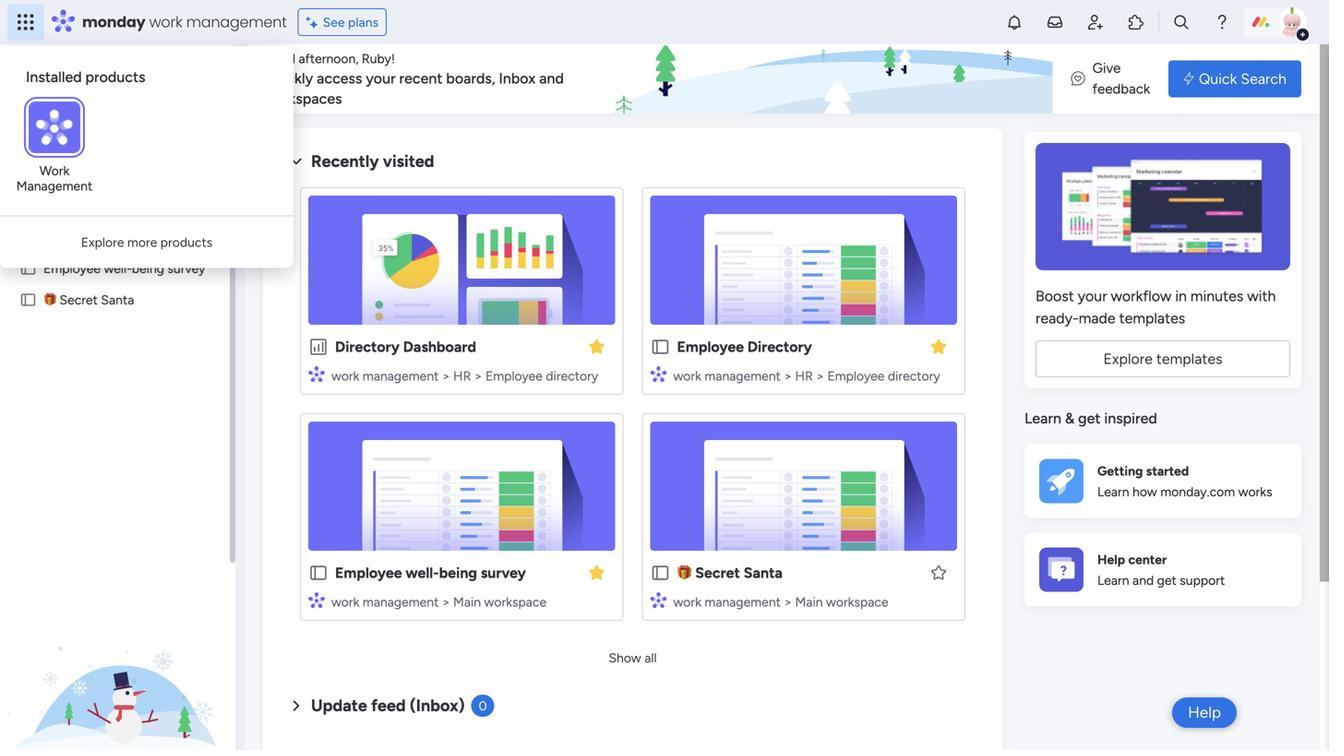 Task type: vqa. For each thing, say whether or not it's contained in the screenshot.
work management > Main workspace associated with being
yes



Task type: describe. For each thing, give the bounding box(es) containing it.
public dashboard image
[[308, 337, 329, 357]]

ruby anderson image
[[1277, 7, 1307, 37]]

help for help center learn and get support
[[1097, 552, 1125, 567]]

help button
[[1172, 698, 1237, 728]]

your inside boost your workflow in minutes with ready-made templates
[[1078, 287, 1107, 305]]

🎁 secret santa inside list box
[[43, 292, 134, 308]]

public board image for work management > main workspace
[[650, 563, 671, 583]]

how
[[1133, 484, 1157, 500]]

quick search button
[[1169, 60, 1301, 97]]

main inside workspace selection element
[[42, 147, 75, 164]]

quick search
[[1199, 70, 1287, 88]]

well- for santa
[[104, 261, 132, 276]]

show
[[609, 650, 641, 666]]

explore more products button
[[74, 227, 220, 257]]

directory for dashboard
[[546, 368, 598, 384]]

santa inside list box
[[101, 292, 134, 308]]

inbox image
[[1046, 13, 1064, 31]]

monday
[[82, 12, 145, 32]]

recent
[[399, 70, 443, 87]]

secret inside list box
[[59, 292, 98, 308]]

home
[[42, 62, 78, 78]]

update feed (inbox)
[[311, 696, 465, 716]]

work management > hr > employee directory for directory
[[673, 368, 940, 384]]

m
[[21, 148, 32, 163]]

recently visited
[[311, 151, 434, 171]]

installed
[[26, 68, 82, 86]]

inspired
[[1104, 410, 1157, 427]]

ruby!
[[362, 51, 395, 66]]

quickly
[[263, 70, 313, 87]]

give feedback
[[1092, 60, 1150, 97]]

getting started learn how monday.com works
[[1097, 463, 1272, 500]]

work inside button
[[62, 94, 90, 110]]

employee directory
[[677, 338, 812, 356]]

work
[[39, 163, 69, 179]]

management
[[16, 178, 93, 194]]

v2 user feedback image
[[1071, 69, 1085, 89]]

recently
[[311, 151, 379, 171]]

boost
[[1036, 287, 1074, 305]]

visited
[[383, 151, 434, 171]]

workflow
[[1111, 287, 1172, 305]]

remove from favorites image for employee directory
[[929, 337, 948, 356]]

home button
[[11, 55, 198, 85]]

workspace selection element
[[18, 144, 154, 168]]

help center learn and get support
[[1097, 552, 1225, 589]]

directory dashboard
[[335, 338, 476, 356]]

Search in workspace field
[[39, 185, 154, 206]]

your inside "good afternoon, ruby! quickly access your recent boards, inbox and workspaces"
[[366, 70, 396, 87]]

lottie animation element for good afternoon, ruby!
[[605, 44, 1124, 114]]

products inside button
[[160, 234, 213, 250]]

> for employee well-being survey
[[442, 594, 450, 610]]

management for employee directory
[[705, 368, 781, 384]]

list box containing first board
[[0, 218, 235, 565]]

🎁 inside list box
[[43, 292, 56, 308]]

access
[[317, 70, 362, 87]]

search everything image
[[1172, 13, 1191, 31]]

work for employee directory
[[673, 368, 701, 384]]

inbox
[[499, 70, 536, 87]]

remove from favorites image for employee well-being survey
[[587, 563, 606, 582]]

main workspace
[[42, 147, 151, 164]]

being for >
[[439, 564, 477, 582]]

installed products
[[26, 68, 145, 86]]

work management > main workspace for santa
[[673, 594, 888, 610]]

0 horizontal spatial workspace
[[78, 147, 151, 164]]

employee for work management > main workspace
[[335, 564, 402, 582]]

boards,
[[446, 70, 495, 87]]

management for 🎁 secret santa
[[705, 594, 781, 610]]

0
[[479, 698, 487, 714]]

dashboard
[[403, 338, 476, 356]]

learn for getting
[[1097, 484, 1129, 500]]

made
[[1079, 310, 1116, 327]]

get inside the help center learn and get support
[[1157, 573, 1177, 589]]

2 directory from the left
[[747, 338, 812, 356]]

plans
[[348, 14, 379, 30]]

board
[[72, 229, 106, 245]]

my work button
[[11, 87, 198, 117]]

secret inside quick search results list box
[[695, 564, 740, 582]]

see
[[323, 14, 345, 30]]

hr for employee directory
[[795, 368, 813, 384]]

santa inside quick search results list box
[[744, 564, 783, 582]]

good
[[263, 51, 295, 66]]

management for directory dashboard
[[363, 368, 439, 384]]

remove from favorites image for directory dashboard
[[587, 337, 606, 356]]

quick search results list box
[[285, 173, 980, 643]]

and inside the help center learn and get support
[[1133, 573, 1154, 589]]

getting
[[1097, 463, 1143, 479]]

templates inside boost your workflow in minutes with ready-made templates
[[1119, 310, 1185, 327]]

v2 bolt switch image
[[1183, 69, 1194, 89]]

monday work management
[[82, 12, 287, 32]]

add to favorites image
[[929, 563, 948, 582]]

afternoon,
[[299, 51, 359, 66]]

explore for explore templates
[[1103, 350, 1153, 368]]

workspace for 🎁 secret santa
[[826, 594, 888, 610]]

work management image
[[29, 102, 80, 153]]

work for 🎁 secret santa
[[673, 594, 701, 610]]

apps image
[[1127, 13, 1145, 31]]

0 horizontal spatial products
[[85, 68, 145, 86]]

boost your workflow in minutes with ready-made templates
[[1036, 287, 1276, 327]]

&
[[1065, 410, 1075, 427]]

monday.com
[[1160, 484, 1235, 500]]



Task type: locate. For each thing, give the bounding box(es) containing it.
explore more products
[[81, 234, 213, 250]]

products right 'more'
[[160, 234, 213, 250]]

work for employee well-being survey
[[331, 594, 359, 610]]

being inside quick search results list box
[[439, 564, 477, 582]]

1 horizontal spatial hr
[[795, 368, 813, 384]]

help center element
[[1024, 533, 1301, 607]]

1 horizontal spatial your
[[1078, 287, 1107, 305]]

0 horizontal spatial and
[[539, 70, 564, 87]]

search
[[1241, 70, 1287, 88]]

show all
[[609, 650, 657, 666]]

public board image
[[19, 260, 37, 277], [19, 291, 37, 309], [650, 337, 671, 357], [650, 563, 671, 583]]

1 work management > hr > employee directory from the left
[[331, 368, 598, 384]]

0 horizontal spatial directory
[[335, 338, 400, 356]]

0 horizontal spatial santa
[[101, 292, 134, 308]]

explore templates button
[[1036, 341, 1290, 377]]

1 vertical spatial help
[[1188, 703, 1221, 722]]

templates inside button
[[1156, 350, 1222, 368]]

hr for directory dashboard
[[453, 368, 471, 384]]

learn down getting
[[1097, 484, 1129, 500]]

help inside the help center learn and get support
[[1097, 552, 1125, 567]]

2 horizontal spatial workspace
[[826, 594, 888, 610]]

employee well-being survey for >
[[335, 564, 526, 582]]

0 vertical spatial 🎁
[[43, 292, 56, 308]]

with
[[1247, 287, 1276, 305]]

well- inside quick search results list box
[[406, 564, 439, 582]]

work management > hr > employee directory down dashboard
[[331, 368, 598, 384]]

explore templates
[[1103, 350, 1222, 368]]

survey inside quick search results list box
[[481, 564, 526, 582]]

more
[[127, 234, 157, 250]]

0 horizontal spatial hr
[[453, 368, 471, 384]]

1 horizontal spatial get
[[1157, 573, 1177, 589]]

remove from favorites image
[[587, 337, 606, 356], [929, 337, 948, 356], [587, 563, 606, 582]]

0 horizontal spatial work management > main workspace
[[331, 594, 547, 610]]

1 horizontal spatial survey
[[481, 564, 526, 582]]

0 vertical spatial lottie animation image
[[605, 44, 1124, 114]]

learn & get inspired
[[1024, 410, 1157, 427]]

and inside "good afternoon, ruby! quickly access your recent boards, inbox and workspaces"
[[539, 70, 564, 87]]

products up 'my work' button
[[85, 68, 145, 86]]

0 vertical spatial 🎁 secret santa
[[43, 292, 134, 308]]

1 vertical spatial explore
[[1103, 350, 1153, 368]]

hr
[[453, 368, 471, 384], [795, 368, 813, 384]]

see plans button
[[298, 8, 387, 36]]

0 horizontal spatial your
[[366, 70, 396, 87]]

survey
[[167, 261, 205, 276], [481, 564, 526, 582]]

get down center
[[1157, 573, 1177, 589]]

show all button
[[601, 643, 664, 673]]

0 horizontal spatial well-
[[104, 261, 132, 276]]

0 horizontal spatial lottie animation image
[[0, 564, 235, 750]]

2 hr from the left
[[795, 368, 813, 384]]

main for 🎁 secret santa
[[795, 594, 823, 610]]

lottie animation element
[[605, 44, 1124, 114], [0, 564, 235, 750]]

0 horizontal spatial secret
[[59, 292, 98, 308]]

your up made
[[1078, 287, 1107, 305]]

1 vertical spatial survey
[[481, 564, 526, 582]]

first board
[[43, 229, 106, 245]]

employee well-being survey inside quick search results list box
[[335, 564, 526, 582]]

1 horizontal spatial lottie animation element
[[605, 44, 1124, 114]]

employee well-being survey inside list box
[[43, 261, 205, 276]]

feedback
[[1092, 81, 1150, 97]]

workspace image
[[18, 145, 36, 166]]

get right &
[[1078, 410, 1101, 427]]

1 horizontal spatial employee well-being survey
[[335, 564, 526, 582]]

0 horizontal spatial work management > hr > employee directory
[[331, 368, 598, 384]]

help
[[1097, 552, 1125, 567], [1188, 703, 1221, 722]]

1 horizontal spatial santa
[[744, 564, 783, 582]]

open update feed (inbox) image
[[285, 695, 307, 717]]

0 vertical spatial learn
[[1024, 410, 1061, 427]]

0 horizontal spatial main
[[42, 147, 75, 164]]

0 horizontal spatial directory
[[546, 368, 598, 384]]

work management
[[16, 163, 93, 194]]

my work
[[41, 94, 90, 110]]

1 vertical spatial being
[[439, 564, 477, 582]]

0 vertical spatial being
[[132, 261, 164, 276]]

employee
[[43, 261, 101, 276], [677, 338, 744, 356], [485, 368, 543, 384], [827, 368, 885, 384], [335, 564, 402, 582]]

learn for help
[[1097, 573, 1129, 589]]

0 horizontal spatial lottie animation element
[[0, 564, 235, 750]]

2 horizontal spatial main
[[795, 594, 823, 610]]

1 vertical spatial employee well-being survey
[[335, 564, 526, 582]]

templates down workflow
[[1119, 310, 1185, 327]]

1 horizontal spatial help
[[1188, 703, 1221, 722]]

explore
[[81, 234, 124, 250], [1103, 350, 1153, 368]]

templates down boost your workflow in minutes with ready-made templates
[[1156, 350, 1222, 368]]

0 vertical spatial explore
[[81, 234, 124, 250]]

in
[[1175, 287, 1187, 305]]

directory
[[546, 368, 598, 384], [888, 368, 940, 384]]

0 vertical spatial products
[[85, 68, 145, 86]]

hr down employee directory
[[795, 368, 813, 384]]

> for employee directory
[[784, 368, 792, 384]]

employee well-being survey for santa
[[43, 261, 205, 276]]

lottie animation element for first board
[[0, 564, 235, 750]]

santa
[[101, 292, 134, 308], [744, 564, 783, 582]]

center
[[1128, 552, 1167, 567]]

0 horizontal spatial help
[[1097, 552, 1125, 567]]

🎁 secret santa
[[43, 292, 134, 308], [677, 564, 783, 582]]

management for employee well-being survey
[[363, 594, 439, 610]]

installed products element
[[26, 68, 271, 86]]

1 hr from the left
[[453, 368, 471, 384]]

1 vertical spatial products
[[160, 234, 213, 250]]

list box
[[0, 218, 235, 565]]

directory for directory
[[888, 368, 940, 384]]

get
[[1078, 410, 1101, 427], [1157, 573, 1177, 589]]

1 vertical spatial get
[[1157, 573, 1177, 589]]

feed
[[371, 696, 406, 716]]

1 vertical spatial 🎁 secret santa
[[677, 564, 783, 582]]

0 horizontal spatial 🎁 secret santa
[[43, 292, 134, 308]]

public board image
[[308, 563, 329, 583]]

directory
[[335, 338, 400, 356], [747, 338, 812, 356]]

0 vertical spatial templates
[[1119, 310, 1185, 327]]

work management > hr > employee directory for dashboard
[[331, 368, 598, 384]]

1 horizontal spatial main
[[453, 594, 481, 610]]

main for employee well-being survey
[[453, 594, 481, 610]]

1 horizontal spatial 🎁 secret santa
[[677, 564, 783, 582]]

minutes
[[1191, 287, 1243, 305]]

1 vertical spatial lottie animation image
[[0, 564, 235, 750]]

well-
[[104, 261, 132, 276], [406, 564, 439, 582]]

ready-
[[1036, 310, 1079, 327]]

0 vertical spatial employee well-being survey
[[43, 261, 205, 276]]

0 vertical spatial santa
[[101, 292, 134, 308]]

2 work management > hr > employee directory from the left
[[673, 368, 940, 384]]

2 vertical spatial learn
[[1097, 573, 1129, 589]]

1 directory from the left
[[335, 338, 400, 356]]

1 horizontal spatial directory
[[888, 368, 940, 384]]

1 horizontal spatial being
[[439, 564, 477, 582]]

workspace
[[78, 147, 151, 164], [484, 594, 547, 610], [826, 594, 888, 610]]

employee well-being survey
[[43, 261, 205, 276], [335, 564, 526, 582]]

0 horizontal spatial get
[[1078, 410, 1101, 427]]

employee inside list box
[[43, 261, 101, 276]]

employee for 🎁 secret santa
[[43, 261, 101, 276]]

1 vertical spatial 🎁
[[677, 564, 692, 582]]

0 horizontal spatial employee well-being survey
[[43, 261, 205, 276]]

survey for 🎁 secret santa
[[167, 261, 205, 276]]

being for santa
[[132, 261, 164, 276]]

and right the inbox
[[539, 70, 564, 87]]

started
[[1146, 463, 1189, 479]]

1 vertical spatial your
[[1078, 287, 1107, 305]]

0 vertical spatial and
[[539, 70, 564, 87]]

secret
[[59, 292, 98, 308], [695, 564, 740, 582]]

lottie animation image for good afternoon, ruby!
[[605, 44, 1124, 114]]

getting started element
[[1024, 444, 1301, 518]]

learn
[[1024, 410, 1061, 427], [1097, 484, 1129, 500], [1097, 573, 1129, 589]]

being
[[132, 261, 164, 276], [439, 564, 477, 582]]

1 horizontal spatial work management > main workspace
[[673, 594, 888, 610]]

work for directory dashboard
[[331, 368, 359, 384]]

well- for >
[[406, 564, 439, 582]]

1 horizontal spatial products
[[160, 234, 213, 250]]

(inbox)
[[410, 696, 465, 716]]

1 vertical spatial learn
[[1097, 484, 1129, 500]]

see plans
[[323, 14, 379, 30]]

quick
[[1199, 70, 1237, 88]]

>
[[442, 368, 450, 384], [474, 368, 482, 384], [784, 368, 792, 384], [816, 368, 824, 384], [442, 594, 450, 610], [784, 594, 792, 610]]

> for directory dashboard
[[442, 368, 450, 384]]

> for 🎁 secret santa
[[784, 594, 792, 610]]

my
[[41, 94, 58, 110]]

public board image for work management > hr > employee directory
[[650, 337, 671, 357]]

works
[[1238, 484, 1272, 500]]

0 horizontal spatial being
[[132, 261, 164, 276]]

0 horizontal spatial 🎁
[[43, 292, 56, 308]]

products
[[85, 68, 145, 86], [160, 234, 213, 250]]

and
[[539, 70, 564, 87], [1133, 573, 1154, 589]]

1 horizontal spatial 🎁
[[677, 564, 692, 582]]

work management > main workspace
[[331, 594, 547, 610], [673, 594, 888, 610]]

1 directory from the left
[[546, 368, 598, 384]]

being inside list box
[[132, 261, 164, 276]]

0 vertical spatial get
[[1078, 410, 1101, 427]]

explore left 'more'
[[81, 234, 124, 250]]

work management > main workspace for being
[[331, 594, 547, 610]]

0 vertical spatial help
[[1097, 552, 1125, 567]]

1 vertical spatial and
[[1133, 573, 1154, 589]]

🎁
[[43, 292, 56, 308], [677, 564, 692, 582]]

your
[[366, 70, 396, 87], [1078, 287, 1107, 305]]

1 vertical spatial lottie animation element
[[0, 564, 235, 750]]

1 vertical spatial well-
[[406, 564, 439, 582]]

your down ruby!
[[366, 70, 396, 87]]

learn inside the help center learn and get support
[[1097, 573, 1129, 589]]

🎁 inside quick search results list box
[[677, 564, 692, 582]]

management
[[186, 12, 287, 32], [363, 368, 439, 384], [705, 368, 781, 384], [363, 594, 439, 610], [705, 594, 781, 610]]

well- inside list box
[[104, 261, 132, 276]]

all
[[644, 650, 657, 666]]

1 vertical spatial templates
[[1156, 350, 1222, 368]]

notifications image
[[1005, 13, 1024, 31]]

invite members image
[[1086, 13, 1105, 31]]

0 vertical spatial well-
[[104, 261, 132, 276]]

employee for work management > hr > employee directory
[[677, 338, 744, 356]]

1 vertical spatial secret
[[695, 564, 740, 582]]

1 horizontal spatial directory
[[747, 338, 812, 356]]

work management > hr > employee directory down employee directory
[[673, 368, 940, 384]]

2 directory from the left
[[888, 368, 940, 384]]

1 horizontal spatial workspace
[[484, 594, 547, 610]]

0 horizontal spatial survey
[[167, 261, 205, 276]]

hr down dashboard
[[453, 368, 471, 384]]

2 work management > main workspace from the left
[[673, 594, 888, 610]]

work
[[149, 12, 182, 32], [62, 94, 90, 110], [331, 368, 359, 384], [673, 368, 701, 384], [331, 594, 359, 610], [673, 594, 701, 610]]

1 horizontal spatial well-
[[406, 564, 439, 582]]

1 horizontal spatial work management > hr > employee directory
[[673, 368, 940, 384]]

0 vertical spatial lottie animation element
[[605, 44, 1124, 114]]

lottie animation image for first board
[[0, 564, 235, 750]]

learn down center
[[1097, 573, 1129, 589]]

close recently visited image
[[285, 150, 307, 173]]

learn left &
[[1024, 410, 1061, 427]]

main
[[42, 147, 75, 164], [453, 594, 481, 610], [795, 594, 823, 610]]

explore down made
[[1103, 350, 1153, 368]]

help image
[[1213, 13, 1231, 31]]

update
[[311, 696, 367, 716]]

1 horizontal spatial explore
[[1103, 350, 1153, 368]]

help inside button
[[1188, 703, 1221, 722]]

survey inside list box
[[167, 261, 205, 276]]

support
[[1180, 573, 1225, 589]]

0 vertical spatial secret
[[59, 292, 98, 308]]

1 horizontal spatial secret
[[695, 564, 740, 582]]

lottie animation image
[[605, 44, 1124, 114], [0, 564, 235, 750]]

workspace for employee well-being survey
[[484, 594, 547, 610]]

1 horizontal spatial lottie animation image
[[605, 44, 1124, 114]]

0 vertical spatial survey
[[167, 261, 205, 276]]

survey for work management > main workspace
[[481, 564, 526, 582]]

and down center
[[1133, 573, 1154, 589]]

1 work management > main workspace from the left
[[331, 594, 547, 610]]

workspaces
[[263, 90, 342, 108]]

help for help
[[1188, 703, 1221, 722]]

learn inside getting started learn how monday.com works
[[1097, 484, 1129, 500]]

1 horizontal spatial and
[[1133, 573, 1154, 589]]

give
[[1092, 60, 1121, 77]]

templates image image
[[1041, 143, 1285, 270]]

public board image for 🎁 secret santa
[[19, 260, 37, 277]]

explore for explore more products
[[81, 234, 124, 250]]

0 horizontal spatial explore
[[81, 234, 124, 250]]

🎁 secret santa inside quick search results list box
[[677, 564, 783, 582]]

first
[[43, 229, 69, 245]]

0 vertical spatial your
[[366, 70, 396, 87]]

select product image
[[17, 13, 35, 31]]

1 vertical spatial santa
[[744, 564, 783, 582]]

good afternoon, ruby! quickly access your recent boards, inbox and workspaces
[[263, 51, 564, 108]]

work management > hr > employee directory
[[331, 368, 598, 384], [673, 368, 940, 384]]



